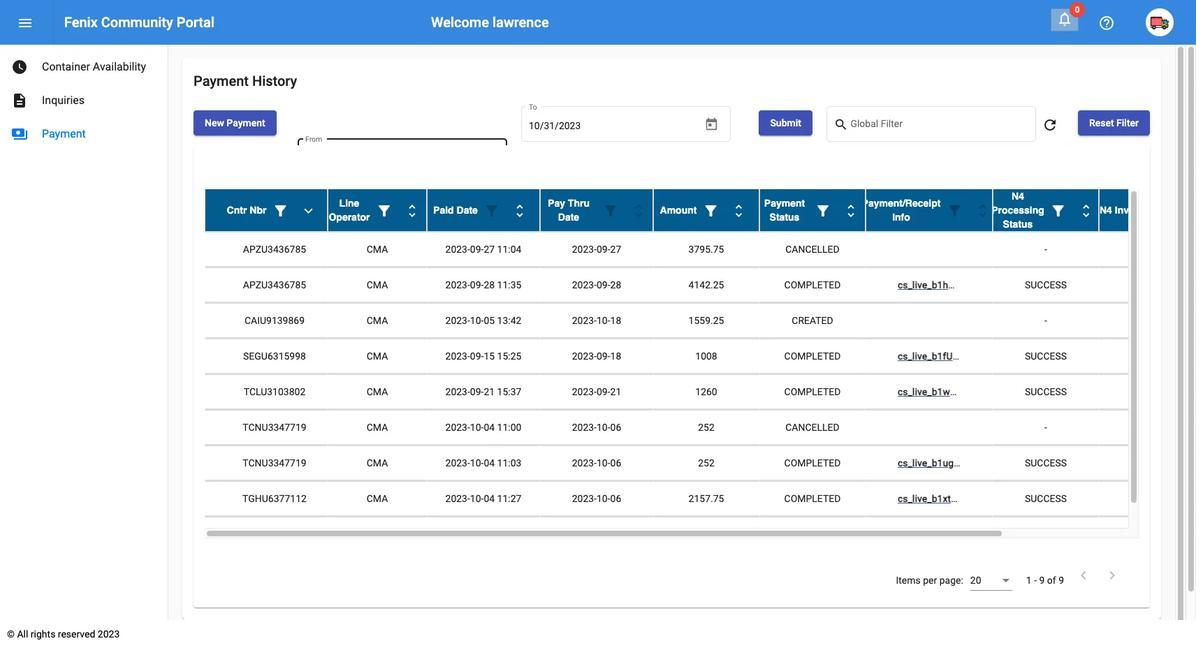 Task type: locate. For each thing, give the bounding box(es) containing it.
- cell down cs_live_b1hhjnatlesnwaf0hdobkht5cedtgp3o8zd9raeiqylfctgjy link in the top of the page
[[993, 303, 1099, 338]]

filter_alt inside "line operator filter_alt"
[[376, 203, 393, 220]]

nbr
[[250, 205, 267, 216], [1132, 205, 1149, 216]]

filter_alt button for info
[[941, 196, 969, 224]]

7 filter_alt from the left
[[947, 203, 963, 220]]

2023-09-14 16:15
[[446, 529, 522, 540]]

row up the 1008
[[205, 303, 1197, 339]]

2 9 from the left
[[1059, 575, 1064, 586]]

row up "504"
[[205, 482, 1197, 517]]

0 vertical spatial n4
[[1012, 191, 1025, 202]]

2023-10-04 11:03
[[446, 458, 522, 469]]

1 vertical spatial 18
[[611, 351, 622, 362]]

1 06 from the top
[[611, 422, 622, 433]]

unfold_more left paid
[[404, 203, 421, 220]]

cell for 11:03
[[1099, 446, 1197, 481]]

welcome
[[431, 14, 489, 31]]

0 vertical spatial 18
[[611, 315, 622, 326]]

1 vertical spatial 252
[[698, 458, 715, 469]]

no color image containing help_outline
[[1099, 15, 1116, 32]]

of
[[1048, 575, 1057, 586]]

0 vertical spatial 2023-10-06
[[572, 422, 622, 433]]

18
[[611, 315, 622, 326], [611, 351, 622, 362], [611, 529, 622, 540]]

7 unfold_more button from the left
[[1073, 196, 1101, 224]]

04 for 11:03
[[484, 458, 495, 469]]

2 vertical spatial - cell
[[993, 410, 1099, 445]]

04 left the 11:00
[[484, 422, 495, 433]]

5 cma from the top
[[367, 387, 388, 398]]

unfold_more left payment status
[[731, 203, 747, 220]]

3 2023-10-06 from the top
[[572, 494, 622, 505]]

cma for 2023-09-21 15:37
[[367, 387, 388, 398]]

2 vertical spatial 2023-10-06
[[572, 494, 622, 505]]

2 18 from the top
[[611, 351, 622, 362]]

no color image left payment status
[[731, 203, 747, 220]]

- cell down cs_live_b1w3osxhzsbg97fy0gmcjza73r2ybu9ghsobx40ee9v3wm
[[993, 410, 1099, 445]]

1 apzu3436785 from the top
[[243, 244, 306, 255]]

cancelled for 252
[[786, 422, 840, 433]]

28 up 2023-10-18
[[611, 280, 622, 291]]

nbr right inv
[[1132, 205, 1149, 216]]

n4 left inv
[[1100, 205, 1113, 216]]

filter_alt left keyboard_arrow_down
[[272, 203, 289, 220]]

04 for 11:00
[[484, 422, 495, 433]]

1 21 from the left
[[484, 387, 495, 398]]

1 vertical spatial - cell
[[993, 303, 1099, 338]]

unfold_more left inv
[[1078, 203, 1095, 220]]

6 filter_alt button from the left
[[809, 196, 837, 224]]

9 cma from the top
[[367, 529, 388, 540]]

date inside pay thru date
[[558, 212, 580, 223]]

search
[[834, 117, 849, 132]]

no color image inside notifications_none "popup button"
[[1057, 10, 1074, 27]]

28 for 2023-09-28
[[611, 280, 622, 291]]

date down thru
[[558, 212, 580, 223]]

1 27 from the left
[[484, 244, 495, 255]]

0 horizontal spatial 28
[[484, 280, 495, 291]]

no color image up watch_later
[[17, 15, 34, 32]]

8 filter_alt button from the left
[[1045, 196, 1073, 224]]

7 row from the top
[[205, 410, 1197, 446]]

1 2023-10-06 from the top
[[572, 422, 622, 433]]

2023-10-04 11:00
[[446, 422, 522, 433]]

13:42
[[497, 315, 522, 326]]

no color image up description
[[11, 59, 28, 75]]

2 28 from the left
[[611, 280, 622, 291]]

1 success from the top
[[1025, 280, 1067, 291]]

filter_alt button for filter_alt
[[697, 196, 725, 224]]

0 horizontal spatial date
[[457, 205, 478, 216]]

6 filter_alt from the left
[[815, 203, 832, 220]]

4 row from the top
[[205, 303, 1197, 339]]

completed for cs_live_b1fuvlqkgeej7fbylsboigwzkkx4q5llxxg4md3r6dmjtprzo
[[785, 351, 841, 362]]

1 vertical spatial tcnu3347719
[[243, 458, 307, 469]]

cs_live_b1hhjnatlesnwaf0hdobkht5cedtgp3o8zd9raeiqylfctgjy
[[898, 280, 1197, 291]]

1 vertical spatial 2023-10-06
[[572, 458, 622, 469]]

new payment
[[205, 117, 265, 129]]

27 for 2023-09-27
[[611, 244, 622, 255]]

no color image containing navigate_before
[[1076, 568, 1092, 584]]

container availability
[[42, 60, 146, 73]]

9 right of
[[1059, 575, 1064, 586]]

2 cancelled from the top
[[786, 422, 840, 433]]

5 row from the top
[[205, 339, 1197, 375]]

3 04 from the top
[[484, 494, 495, 505]]

cell for 13:42
[[1099, 303, 1197, 338]]

apzu3436785 up caiu9139869
[[243, 280, 306, 291]]

cs_live_b1w3osxhzsbg97fy0gmcjza73r2ybu9ghsobx40ee9v3wm link
[[898, 387, 1197, 398]]

252 up 2157.75
[[698, 458, 715, 469]]

3 success from the top
[[1025, 387, 1067, 398]]

column header
[[205, 189, 328, 231], [328, 189, 427, 231], [427, 189, 540, 231], [540, 189, 654, 231], [654, 189, 760, 231], [760, 189, 866, 231], [862, 189, 997, 231], [992, 189, 1101, 231]]

1 cancelled from the top
[[786, 244, 840, 255]]

row
[[205, 189, 1197, 232], [205, 232, 1197, 268], [205, 268, 1197, 303], [205, 303, 1197, 339], [205, 339, 1197, 375], [205, 375, 1197, 410], [205, 410, 1197, 446], [205, 446, 1197, 482], [205, 482, 1197, 517], [205, 517, 1197, 553]]

no color image left help_outline popup button
[[1057, 10, 1074, 27]]

27 left 11:04
[[484, 244, 495, 255]]

nbr inside column header
[[1132, 205, 1149, 216]]

7 column header from the left
[[862, 189, 997, 231]]

filter_alt button up 3795.75
[[697, 196, 725, 224]]

9 left of
[[1040, 575, 1045, 586]]

unfold_more left amount
[[630, 203, 647, 220]]

inv
[[1115, 205, 1130, 216]]

06 for 2023-10-04 11:03
[[611, 458, 622, 469]]

2 vertical spatial 06
[[611, 494, 622, 505]]

4 cma from the top
[[367, 351, 388, 362]]

0 vertical spatial 2023-09-18
[[572, 351, 622, 362]]

1 04 from the top
[[484, 422, 495, 433]]

1 horizontal spatial date
[[558, 212, 580, 223]]

0 vertical spatial - cell
[[993, 232, 1099, 267]]

unfold_more for operator
[[404, 203, 421, 220]]

0 horizontal spatial 21
[[484, 387, 495, 398]]

filter_alt button for nbr
[[267, 196, 295, 224]]

3 - cell from the top
[[993, 410, 1099, 445]]

items
[[896, 575, 921, 586]]

2 2023-09-18 from the top
[[572, 529, 622, 540]]

row up 3795.75
[[205, 189, 1197, 232]]

11:35
[[497, 280, 522, 291]]

unfold_more left pay
[[512, 203, 528, 220]]

1 filter_alt from the left
[[272, 203, 289, 220]]

apzu3436785 down "cntr nbr filter_alt"
[[243, 244, 306, 255]]

no color image left navigate_next
[[1076, 568, 1092, 584]]

3 06 from the top
[[611, 494, 622, 505]]

2023-09-21
[[572, 387, 622, 398]]

1 unfold_more button from the left
[[398, 196, 426, 224]]

row up 1260
[[205, 339, 1197, 375]]

no color image containing notifications_none
[[1057, 10, 1074, 27]]

tcnu3347719 down tclu3103802
[[243, 422, 307, 433]]

no color image containing search
[[834, 116, 851, 133]]

3 cma from the top
[[367, 315, 388, 326]]

row down 1260
[[205, 410, 1197, 446]]

cntr nbr filter_alt
[[227, 203, 289, 220]]

n4 for n4 inv nbr
[[1100, 205, 1113, 216]]

line
[[339, 198, 360, 209]]

completed for cs_live_b1ugcrsnvtccmyrvx5oktihzveetrp2m3nyoj9e4jbuha2gh
[[785, 458, 841, 469]]

2023-09-18 for 2023-09-15 15:25
[[572, 351, 622, 362]]

no color image up payments
[[11, 92, 28, 109]]

- cell
[[993, 232, 1099, 267], [993, 303, 1099, 338], [993, 410, 1099, 445]]

1 unfold_more from the left
[[404, 203, 421, 220]]

1 vertical spatial 06
[[611, 458, 622, 469]]

apzu3436785 for 2023-09-27 11:04
[[243, 244, 306, 255]]

Global Filter field
[[851, 121, 1029, 132]]

no color image right navigate_before
[[1104, 568, 1121, 584]]

0 vertical spatial apzu3436785
[[243, 244, 306, 255]]

3 unfold_more button from the left
[[625, 196, 653, 224]]

n4 up processing
[[1012, 191, 1025, 202]]

252 down 1260
[[698, 422, 715, 433]]

2 filter_alt button from the left
[[370, 196, 398, 224]]

unfold_more left processing
[[975, 203, 991, 220]]

1 horizontal spatial 21
[[611, 387, 622, 398]]

1 vertical spatial 2023-09-18
[[572, 529, 622, 540]]

filter_alt right amount
[[703, 203, 720, 220]]

1 vertical spatial apzu3436785
[[243, 280, 306, 291]]

no color image containing payments
[[11, 126, 28, 143]]

6 column header from the left
[[760, 189, 866, 231]]

cs_live_b1fuvlqkgeej7fbylsboigwzkkx4q5llxxg4md3r6dmjtprzo
[[898, 351, 1197, 362]]

28 left 11:35
[[484, 280, 495, 291]]

date
[[457, 205, 478, 216], [558, 212, 580, 223]]

1 horizontal spatial n4
[[1100, 205, 1113, 216]]

2 tcnu3347719 from the top
[[243, 458, 307, 469]]

5 completed from the top
[[785, 494, 841, 505]]

2 2023-10-06 from the top
[[572, 458, 622, 469]]

0 horizontal spatial 27
[[484, 244, 495, 255]]

0 vertical spatial 04
[[484, 422, 495, 433]]

no color image containing navigate_next
[[1104, 568, 1121, 584]]

2 04 from the top
[[484, 458, 495, 469]]

252 for cancelled
[[698, 422, 715, 433]]

no color image left amount
[[630, 203, 647, 220]]

2023-09-21 15:37
[[446, 387, 522, 398]]

no color image inside help_outline popup button
[[1099, 15, 1116, 32]]

portal
[[177, 14, 214, 31]]

help_outline button
[[1093, 8, 1121, 36]]

3 completed from the top
[[785, 387, 841, 398]]

2 vertical spatial 18
[[611, 529, 622, 540]]

row up 2157.75
[[205, 446, 1197, 482]]

3 filter_alt button from the left
[[478, 196, 506, 224]]

completed for cs_live_b1xtth8vwnbylfxo5z9y2c1hl90ht0av6kzdxisdmwan4hyy
[[785, 494, 841, 505]]

tcnu3347719 up tghu6377112
[[243, 458, 307, 469]]

no color image right processing
[[1050, 203, 1067, 220]]

4142.25
[[689, 280, 724, 291]]

n4 inside n4 processing status filter_alt
[[1012, 191, 1025, 202]]

no color image
[[17, 15, 34, 32], [300, 203, 317, 220], [404, 203, 421, 220], [484, 203, 500, 220], [512, 203, 528, 220], [602, 203, 619, 220], [843, 203, 860, 220], [975, 203, 991, 220], [1050, 203, 1067, 220], [1104, 568, 1121, 584]]

filter_alt button right operator
[[370, 196, 398, 224]]

no color image left operator
[[300, 203, 317, 220]]

2023-09-27 11:04
[[446, 244, 522, 255]]

0 vertical spatial tcnu3347719
[[243, 422, 307, 433]]

2 21 from the left
[[611, 387, 622, 398]]

5 column header from the left
[[654, 189, 760, 231]]

9 row from the top
[[205, 482, 1197, 517]]

filter_alt right thru
[[602, 203, 619, 220]]

28 for 2023-09-28 11:35
[[484, 280, 495, 291]]

2 unfold_more from the left
[[512, 203, 528, 220]]

8 column header from the left
[[992, 189, 1101, 231]]

- down cs_live_b1w3osxhzsbg97fy0gmcjza73r2ybu9ghsobx40ee9v3wm
[[1045, 422, 1048, 433]]

1 vertical spatial 04
[[484, 458, 495, 469]]

4 unfold_more from the left
[[731, 203, 747, 220]]

4 filter_alt from the left
[[602, 203, 619, 220]]

1 horizontal spatial 28
[[611, 280, 622, 291]]

navigation
[[0, 45, 168, 151]]

2023-10-04 11:27
[[446, 494, 522, 505]]

filter_alt button left inv
[[1045, 196, 1073, 224]]

2 - cell from the top
[[993, 303, 1099, 338]]

0 horizontal spatial n4
[[1012, 191, 1025, 202]]

no color image containing keyboard_arrow_down
[[300, 203, 317, 220]]

4 unfold_more button from the left
[[725, 196, 753, 224]]

6 row from the top
[[205, 375, 1197, 410]]

unfold_more button
[[398, 196, 426, 224], [506, 196, 534, 224], [625, 196, 653, 224], [725, 196, 753, 224], [837, 196, 865, 224], [969, 196, 997, 224], [1073, 196, 1101, 224]]

06
[[611, 422, 622, 433], [611, 458, 622, 469], [611, 494, 622, 505]]

2 06 from the top
[[611, 458, 622, 469]]

3 unfold_more from the left
[[630, 203, 647, 220]]

6 success from the top
[[1025, 529, 1067, 540]]

21 for 2023-09-21
[[611, 387, 622, 398]]

row down the 1008
[[205, 375, 1197, 410]]

payment for payment
[[42, 127, 86, 140]]

no color image containing menu
[[17, 15, 34, 32]]

9
[[1040, 575, 1045, 586], [1059, 575, 1064, 586]]

no color image left reset
[[1042, 117, 1059, 134]]

payment inside "navigation"
[[42, 127, 86, 140]]

18 for 504
[[611, 529, 622, 540]]

filter_alt right "info"
[[947, 203, 963, 220]]

2 apzu3436785 from the top
[[243, 280, 306, 291]]

2 completed from the top
[[785, 351, 841, 362]]

1 252 from the top
[[698, 422, 715, 433]]

27 for 2023-09-27 11:04
[[484, 244, 495, 255]]

no color image right payment status
[[815, 203, 832, 220]]

10 row from the top
[[205, 517, 1197, 553]]

payments
[[11, 126, 28, 143]]

payment/receipt info filter_alt
[[862, 198, 963, 223]]

filter_alt inside n4 processing status filter_alt
[[1050, 203, 1067, 220]]

filter_alt button right payment status
[[809, 196, 837, 224]]

1 row from the top
[[205, 189, 1197, 232]]

row up 1559.25
[[205, 268, 1197, 303]]

success for cs_live_b1fuvlqkgeej7fbylsboigwzkkx4q5llxxg4md3r6dmjtprzo
[[1025, 351, 1067, 362]]

cs_live_b1ugcrsnvtccmyrvx5oktihzveetrp2m3nyoj9e4jbuha2gh
[[898, 458, 1197, 469]]

processing
[[992, 205, 1045, 216]]

0 vertical spatial cancelled
[[786, 244, 840, 255]]

1 horizontal spatial 27
[[611, 244, 622, 255]]

n4 processing status filter_alt
[[992, 191, 1067, 230]]

3 column header from the left
[[427, 189, 540, 231]]

2 filter_alt from the left
[[376, 203, 393, 220]]

2 cma from the top
[[367, 280, 388, 291]]

cell for 15:25
[[1099, 339, 1197, 374]]

filter_alt button for date
[[478, 196, 506, 224]]

- cell up cs_live_b1hhjnatlesnwaf0hdobkht5cedtgp3o8zd9raeiqylfctgjy
[[993, 232, 1099, 267]]

11:03
[[497, 458, 522, 469]]

16:15
[[497, 529, 522, 540]]

filter_alt button left keyboard_arrow_down
[[267, 196, 295, 224]]

1 vertical spatial n4
[[1100, 205, 1113, 216]]

2023-09-27
[[572, 244, 622, 255]]

06 for 2023-10-04 11:27
[[611, 494, 622, 505]]

per
[[923, 575, 937, 586]]

1 - cell from the top
[[993, 232, 1099, 267]]

1 vertical spatial cancelled
[[786, 422, 840, 433]]

caiu9139869
[[245, 315, 305, 326]]

reset filter button
[[1078, 110, 1150, 136]]

unfold_more for filter_alt
[[731, 203, 747, 220]]

refresh
[[1042, 117, 1059, 134]]

payment for payment history
[[194, 73, 249, 89]]

2023-09-15 15:25
[[446, 351, 522, 362]]

04 left 11:27 at the left bottom
[[484, 494, 495, 505]]

filter_alt button up the 2023-09-27 11:04
[[478, 196, 506, 224]]

row down 2157.75
[[205, 517, 1197, 553]]

0 horizontal spatial status
[[770, 212, 800, 223]]

filter_alt button right thru
[[597, 196, 625, 224]]

n4
[[1012, 191, 1025, 202], [1100, 205, 1113, 216]]

2 vertical spatial 04
[[484, 494, 495, 505]]

nbr right cntr
[[250, 205, 267, 216]]

menu button
[[11, 8, 39, 36]]

unfold_more left "info"
[[843, 203, 860, 220]]

cma for 2023-09-15 15:25
[[367, 351, 388, 362]]

11:04
[[497, 244, 522, 255]]

unfold_more button for processing
[[1073, 196, 1101, 224]]

payment inside "column header"
[[765, 198, 805, 209]]

row up 4142.25
[[205, 232, 1197, 268]]

1 completed from the top
[[785, 280, 841, 291]]

0 horizontal spatial 9
[[1040, 575, 1045, 586]]

- for 1559.25
[[1045, 315, 1048, 326]]

1 filter_alt button from the left
[[267, 196, 295, 224]]

0 vertical spatial 06
[[611, 422, 622, 433]]

filter_alt inside payment/receipt info filter_alt
[[947, 203, 963, 220]]

filter_alt button for operator
[[370, 196, 398, 224]]

no color image right "info"
[[947, 203, 963, 220]]

4 completed from the top
[[785, 458, 841, 469]]

success
[[1025, 280, 1067, 291], [1025, 351, 1067, 362], [1025, 387, 1067, 398], [1025, 458, 1067, 469], [1025, 494, 1067, 505], [1025, 529, 1067, 540]]

- cell for 252
[[993, 410, 1099, 445]]

5 filter_alt button from the left
[[697, 196, 725, 224]]

cell for 11:35
[[1099, 268, 1197, 303]]

6 unfold_more button from the left
[[969, 196, 997, 224]]

no color image left keyboard_arrow_down
[[272, 203, 289, 220]]

©
[[7, 629, 15, 640]]

unfold_more button for date
[[506, 196, 534, 224]]

- down cs_live_b1hhjnatlesnwaf0hdobkht5cedtgp3o8zd9raeiqylfctgjy link in the top of the page
[[1045, 315, 1048, 326]]

8 cma from the top
[[367, 494, 388, 505]]

no color image left processing
[[975, 203, 991, 220]]

submit
[[771, 117, 802, 129]]

1 horizontal spatial nbr
[[1132, 205, 1149, 216]]

1 horizontal spatial status
[[1003, 219, 1033, 230]]

4 success from the top
[[1025, 458, 1067, 469]]

navigate_next
[[1104, 568, 1121, 584]]

2023-10-06
[[572, 422, 622, 433], [572, 458, 622, 469], [572, 494, 622, 505]]

2 success from the top
[[1025, 351, 1067, 362]]

5 success from the top
[[1025, 494, 1067, 505]]

new payment button
[[194, 110, 277, 136]]

grid
[[205, 189, 1197, 553]]

success for cs_live_b1hhjnatlesnwaf0hdobkht5cedtgp3o8zd9raeiqylfctgjy
[[1025, 280, 1067, 291]]

cell for 11:04
[[1099, 232, 1197, 267]]

04
[[484, 422, 495, 433], [484, 458, 495, 469], [484, 494, 495, 505]]

no color image right the submit button
[[834, 116, 851, 133]]

cs_live_b1ugcrsnvtccmyrvx5oktihzveetrp2m3nyoj9e4jbuha2gh link
[[898, 458, 1197, 469]]

filter_alt button right "info"
[[941, 196, 969, 224]]

status inside n4 processing status filter_alt
[[1003, 219, 1033, 230]]

filter_alt up the 2023-09-27 11:04
[[484, 203, 500, 220]]

unfold_more for info
[[975, 203, 991, 220]]

payment
[[194, 73, 249, 89], [227, 117, 265, 129], [42, 127, 86, 140], [765, 198, 805, 209]]

0 horizontal spatial nbr
[[250, 205, 267, 216]]

no color image
[[1057, 10, 1074, 27], [1099, 15, 1116, 32], [11, 59, 28, 75], [11, 92, 28, 109], [834, 116, 851, 133], [1042, 117, 1059, 134], [11, 126, 28, 143], [272, 203, 289, 220], [376, 203, 393, 220], [630, 203, 647, 220], [703, 203, 720, 220], [731, 203, 747, 220], [815, 203, 832, 220], [947, 203, 963, 220], [1078, 203, 1095, 220], [1076, 568, 1092, 584]]

filter_alt button
[[267, 196, 295, 224], [370, 196, 398, 224], [478, 196, 506, 224], [597, 196, 625, 224], [697, 196, 725, 224], [809, 196, 837, 224], [941, 196, 969, 224], [1045, 196, 1073, 224]]

filter_alt right operator
[[376, 203, 393, 220]]

description
[[11, 92, 28, 109]]

0 vertical spatial 252
[[698, 422, 715, 433]]

1 18 from the top
[[611, 315, 622, 326]]

-
[[1045, 244, 1048, 255], [1045, 315, 1048, 326], [1045, 422, 1048, 433], [1035, 575, 1037, 586]]

cancelled
[[786, 244, 840, 255], [786, 422, 840, 433]]

no color image containing refresh
[[1042, 117, 1059, 134]]

no color image inside navigate_next button
[[1104, 568, 1121, 584]]

no color image right thru
[[602, 203, 619, 220]]

no color image right notifications_none "popup button"
[[1099, 15, 1116, 32]]

reset
[[1090, 117, 1115, 129]]

7 unfold_more from the left
[[1078, 203, 1095, 220]]

no color image down description
[[11, 126, 28, 143]]

2 252 from the top
[[698, 458, 715, 469]]

04 left the "11:03"
[[484, 458, 495, 469]]

3795.75
[[689, 244, 724, 255]]

no color image up the 2023-09-27 11:04
[[484, 203, 500, 220]]

n4 inside column header
[[1100, 205, 1113, 216]]

1 nbr from the left
[[250, 205, 267, 216]]

filter_alt right payment status
[[815, 203, 832, 220]]

2157.75
[[689, 494, 724, 505]]

cs_live_b1xtth8vwnbylfxo5z9y2c1hl90ht0av6kzdxisdmwan4hyy link
[[898, 494, 1197, 505]]

7 filter_alt button from the left
[[941, 196, 969, 224]]

2 unfold_more button from the left
[[506, 196, 534, 224]]

1 tcnu3347719 from the top
[[243, 422, 307, 433]]

cs_live_b1xtth8vwnbylfxo5z9y2c1hl90ht0av6kzdxisdmwan4hyy
[[898, 494, 1197, 505]]

1 horizontal spatial 9
[[1059, 575, 1064, 586]]

6 completed from the top
[[785, 529, 841, 540]]

community
[[101, 14, 173, 31]]

05
[[484, 315, 495, 326]]

status
[[770, 212, 800, 223], [1003, 219, 1033, 230]]

cma
[[367, 244, 388, 255], [367, 280, 388, 291], [367, 315, 388, 326], [367, 351, 388, 362], [367, 387, 388, 398], [367, 422, 388, 433], [367, 458, 388, 469], [367, 494, 388, 505], [367, 529, 388, 540]]

date right paid
[[457, 205, 478, 216]]

3 18 from the top
[[611, 529, 622, 540]]

27 up the 2023-09-28
[[611, 244, 622, 255]]

7 cma from the top
[[367, 458, 388, 469]]

filter_alt
[[272, 203, 289, 220], [376, 203, 393, 220], [484, 203, 500, 220], [602, 203, 619, 220], [703, 203, 720, 220], [815, 203, 832, 220], [947, 203, 963, 220], [1050, 203, 1067, 220]]

- up cs_live_b1hhjnatlesnwaf0hdobkht5cedtgp3o8zd9raeiqylfctgjy
[[1045, 244, 1048, 255]]

amount filter_alt
[[660, 203, 720, 220]]

filter_alt right processing
[[1050, 203, 1067, 220]]

cell
[[866, 232, 993, 267], [1099, 232, 1197, 267], [1099, 268, 1197, 303], [866, 303, 993, 338], [1099, 303, 1197, 338], [1099, 339, 1197, 374], [1099, 375, 1197, 410], [866, 410, 993, 445], [1099, 410, 1197, 445], [1099, 446, 1197, 481], [1099, 482, 1197, 517], [1099, 517, 1197, 552]]

2 nbr from the left
[[1132, 205, 1149, 216]]

n4 inv nbr column header
[[1099, 189, 1197, 231]]

6 unfold_more from the left
[[975, 203, 991, 220]]

watch_later
[[11, 59, 28, 75]]

6 cma from the top
[[367, 422, 388, 433]]

completed for cs_live_b1hhjnatlesnwaf0hdobkht5cedtgp3o8zd9raeiqylfctgjy
[[785, 280, 841, 291]]

2 27 from the left
[[611, 244, 622, 255]]

cma for 2023-10-05 13:42
[[367, 315, 388, 326]]



Task type: describe. For each thing, give the bounding box(es) containing it.
3 row from the top
[[205, 268, 1197, 303]]

payment history
[[194, 73, 297, 89]]

success for cs_live_b1w3osxhzsbg97fy0gmcjza73r2ybu9ghsobx40ee9v3wm
[[1025, 387, 1067, 398]]

keyboard_arrow_down button
[[295, 196, 322, 224]]

lawrence
[[493, 14, 549, 31]]

payment/receipt
[[862, 198, 941, 209]]

1 column header from the left
[[205, 189, 328, 231]]

11:00
[[497, 422, 522, 433]]

2023-09-28 11:35
[[446, 280, 522, 291]]

amount
[[660, 205, 697, 216]]

18 for 1008
[[611, 351, 622, 362]]

help_outline
[[1099, 15, 1116, 32]]

cma for 2023-10-04 11:00
[[367, 422, 388, 433]]

1 9 from the left
[[1040, 575, 1045, 586]]

no color image right amount
[[703, 203, 720, 220]]

operator
[[329, 212, 370, 223]]

reserved
[[58, 629, 95, 640]]

cma for 2023-10-04 11:27
[[367, 494, 388, 505]]

fenix community portal
[[64, 14, 214, 31]]

rights
[[31, 629, 55, 640]]

n4 for n4 processing status filter_alt
[[1012, 191, 1025, 202]]

menu
[[17, 15, 34, 32]]

row containing caiu9139869
[[205, 303, 1197, 339]]

status inside payment status
[[770, 212, 800, 223]]

line operator filter_alt
[[329, 198, 393, 223]]

no color image containing description
[[11, 92, 28, 109]]

filter_alt button for processing
[[1045, 196, 1073, 224]]

2023-10-06 for 2023-10-04 11:00
[[572, 422, 622, 433]]

pay thru date
[[548, 198, 590, 223]]

items per page:
[[896, 575, 964, 586]]

tcnu3347719 for 2023-10-04 11:00
[[243, 422, 307, 433]]

cma for 2023-09-14 16:15
[[367, 529, 388, 540]]

06 for 2023-10-04 11:00
[[611, 422, 622, 433]]

refresh button
[[1036, 110, 1064, 138]]

504
[[698, 529, 715, 540]]

row containing filter_alt
[[205, 189, 1197, 232]]

11:27
[[497, 494, 522, 505]]

navigation containing watch_later
[[0, 45, 168, 151]]

fenix
[[64, 14, 98, 31]]

3 filter_alt from the left
[[484, 203, 500, 220]]

cs_live_b1hhjnatlesnwaf0hdobkht5cedtgp3o8zd9raeiqylfctgjy link
[[898, 280, 1197, 291]]

no color image inside navigate_before 'button'
[[1076, 568, 1092, 584]]

no color image inside keyboard_arrow_down button
[[300, 203, 317, 220]]

cancelled for 3795.75
[[786, 244, 840, 255]]

- cell for 1559.25
[[993, 303, 1099, 338]]

14
[[484, 529, 495, 540]]

success for cs_live_b1xtth8vwnbylfxo5z9y2c1hl90ht0av6kzdxisdmwan4hyy
[[1025, 494, 1067, 505]]

04 for 11:27
[[484, 494, 495, 505]]

segu6315998
[[243, 351, 306, 362]]

welcome lawrence
[[431, 14, 549, 31]]

15:37
[[497, 387, 522, 398]]

payment status
[[765, 198, 805, 223]]

history
[[252, 73, 297, 89]]

new
[[205, 117, 224, 129]]

5 unfold_more button from the left
[[837, 196, 865, 224]]

success for cs_live_b1ugcrsnvtccmyrvx5oktihzveetrp2m3nyoj9e4jbuha2gh
[[1025, 458, 1067, 469]]

grid containing filter_alt
[[205, 189, 1197, 553]]

unfold_more button for info
[[969, 196, 997, 224]]

unfold_more for date
[[512, 203, 528, 220]]

payment inside button
[[227, 117, 265, 129]]

4 column header from the left
[[540, 189, 654, 231]]

8 row from the top
[[205, 446, 1197, 482]]

1559.25
[[689, 315, 724, 326]]

no color image left "info"
[[843, 203, 860, 220]]

paid date filter_alt
[[433, 203, 500, 220]]

navigate_before
[[1076, 568, 1092, 584]]

© all rights reserved 2023
[[7, 629, 120, 640]]

filter
[[1117, 117, 1139, 129]]

no color image inside the menu 'button'
[[17, 15, 34, 32]]

1008
[[696, 351, 718, 362]]

payment for payment status
[[765, 198, 805, 209]]

row containing tclu3103802
[[205, 375, 1197, 410]]

container
[[42, 60, 90, 73]]

row containing segu6315998
[[205, 339, 1197, 375]]

no color image left paid
[[404, 203, 421, 220]]

no color image left pay
[[512, 203, 528, 220]]

no color image left inv
[[1078, 203, 1095, 220]]

pay
[[548, 198, 565, 209]]

keyboard_arrow_down
[[300, 203, 317, 220]]

cma for 2023-09-27 11:04
[[367, 244, 388, 255]]

unfold_more button for operator
[[398, 196, 426, 224]]

unfold_more for processing
[[1078, 203, 1095, 220]]

no color image inside 'refresh' button
[[1042, 117, 1059, 134]]

- right 1 at the right
[[1035, 575, 1037, 586]]

no color image containing watch_later
[[11, 59, 28, 75]]

navigate_next button
[[1100, 567, 1125, 587]]

date inside paid date filter_alt
[[457, 205, 478, 216]]

15
[[484, 351, 495, 362]]

2023
[[98, 629, 120, 640]]

reset filter
[[1090, 117, 1139, 129]]

cntr
[[227, 205, 247, 216]]

2023-09-18 for 2023-09-14 16:15
[[572, 529, 622, 540]]

2 row from the top
[[205, 232, 1197, 268]]

1
[[1027, 575, 1032, 586]]

apzu3436785 for 2023-09-28 11:35
[[243, 280, 306, 291]]

tcnu3347719 for 2023-10-04 11:03
[[243, 458, 307, 469]]

notifications_none button
[[1051, 8, 1079, 31]]

5 filter_alt from the left
[[703, 203, 720, 220]]

cell for 16:15
[[1099, 517, 1197, 552]]

unfold_more button for filter_alt
[[725, 196, 753, 224]]

2023-10-06 for 2023-10-04 11:03
[[572, 458, 622, 469]]

created
[[792, 315, 834, 326]]

1 - 9 of 9
[[1027, 575, 1064, 586]]

cma for 2023-10-04 11:03
[[367, 458, 388, 469]]

18 for 1559.25
[[611, 315, 622, 326]]

availability
[[93, 60, 146, 73]]

row containing tghu6377112
[[205, 482, 1197, 517]]

2023-10-18
[[572, 315, 622, 326]]

- cell for 3795.75
[[993, 232, 1099, 267]]

page:
[[940, 575, 964, 586]]

cell for 15:37
[[1099, 375, 1197, 410]]

row containing ttnu1171665
[[205, 517, 1197, 553]]

no color image right operator
[[376, 203, 393, 220]]

15:25
[[497, 351, 522, 362]]

2023-09-28
[[572, 280, 622, 291]]

252 for completed
[[698, 458, 715, 469]]

n4 inv nbr
[[1100, 205, 1149, 216]]

2023-10-05 13:42
[[446, 315, 522, 326]]

completed for cs_live_b1w3osxhzsbg97fy0gmcjza73r2ybu9ghsobx40ee9v3wm
[[785, 387, 841, 398]]

navigate_before button
[[1071, 567, 1097, 587]]

21 for 2023-09-21 15:37
[[484, 387, 495, 398]]

tclu3103802
[[244, 387, 306, 398]]

To date field
[[529, 121, 669, 132]]

4 filter_alt button from the left
[[597, 196, 625, 224]]

cell for 11:27
[[1099, 482, 1197, 517]]

inquiries
[[42, 94, 85, 107]]

1260
[[696, 387, 718, 398]]

tghu6377112
[[243, 494, 307, 505]]

cma for 2023-09-28 11:35
[[367, 280, 388, 291]]

cell for 11:00
[[1099, 410, 1197, 445]]

5 unfold_more from the left
[[843, 203, 860, 220]]

2023-10-06 for 2023-10-04 11:27
[[572, 494, 622, 505]]

2 column header from the left
[[328, 189, 427, 231]]

cs_live_b1w3osxhzsbg97fy0gmcjza73r2ybu9ghsobx40ee9v3wm
[[898, 387, 1197, 398]]

- for 3795.75
[[1045, 244, 1048, 255]]

info
[[893, 212, 911, 223]]

nbr inside "cntr nbr filter_alt"
[[250, 205, 267, 216]]

ttnu1171665
[[243, 529, 306, 540]]

- for 252
[[1045, 422, 1048, 433]]



Task type: vqa. For each thing, say whether or not it's contained in the screenshot.


